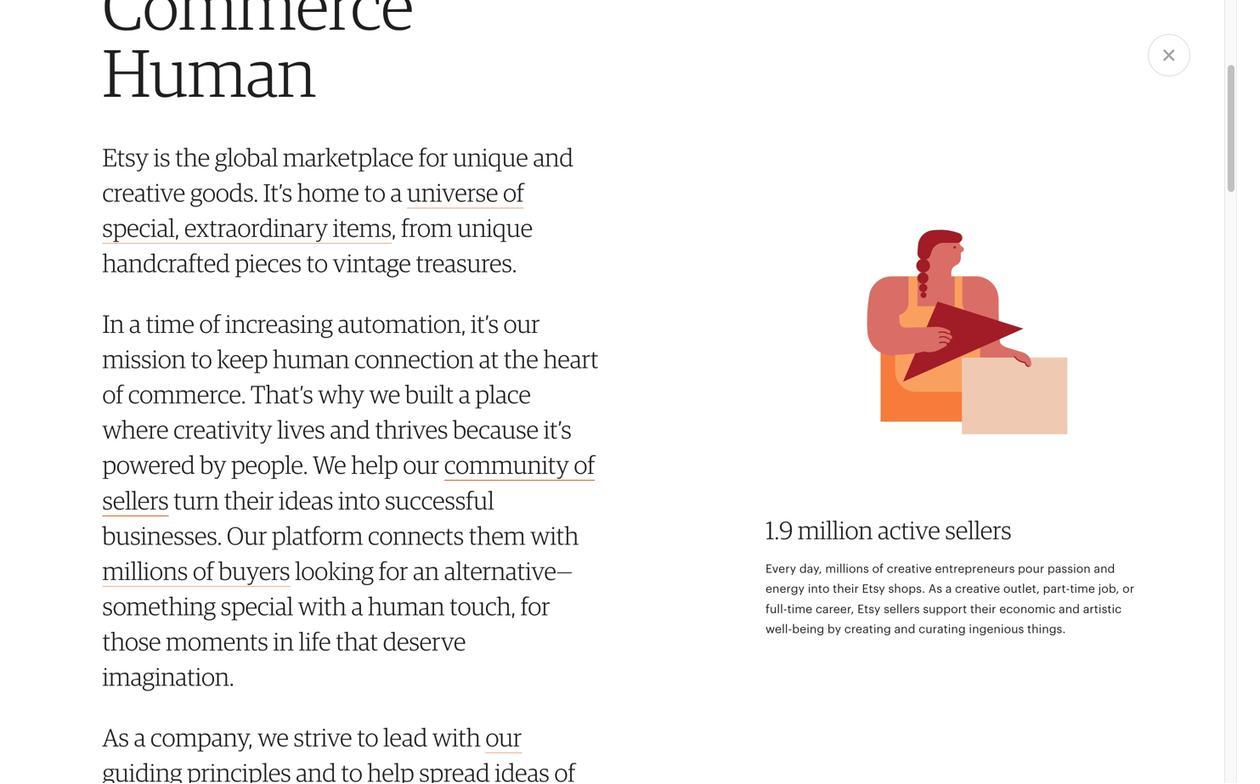Task type: vqa. For each thing, say whether or not it's contained in the screenshot.
the middle leather
no



Task type: describe. For each thing, give the bounding box(es) containing it.
a up guiding
[[134, 723, 146, 753]]

career,
[[816, 602, 855, 616]]

unique inside etsy is the global marketplace for unique and creative goods. it's home to a
[[453, 142, 528, 172]]

time inside in a time of increasing automation, it's our mission to keep human connection at the heart of commerce. that's why we built a place where creativity lives and thrives because it's powered by people. we help our
[[146, 309, 195, 339]]

well-
[[766, 623, 792, 636]]

2 vertical spatial time
[[788, 602, 813, 616]]

global
[[215, 142, 278, 172]]

ingenious
[[969, 623, 1024, 636]]

businesses.
[[102, 521, 222, 551]]

2 vertical spatial with
[[433, 723, 481, 753]]

special
[[221, 592, 293, 622]]

million
[[798, 515, 873, 545]]

human inside looking for an alternative— something special with a human touch, for those moments in life that deserve imagination.
[[368, 592, 445, 622]]

connects
[[368, 521, 464, 551]]

automation,
[[338, 309, 466, 339]]

economic
[[1000, 602, 1056, 616]]

pieces
[[235, 248, 302, 278]]

life
[[299, 627, 331, 657]]

home
[[297, 178, 359, 208]]

sellers inside community of sellers
[[102, 486, 169, 516]]

thrives
[[375, 415, 448, 445]]

1.9
[[766, 515, 793, 545]]

into inside turn their ideas into successful businesses. our platform connects them with millions of buyers
[[338, 486, 380, 516]]

heart
[[544, 344, 599, 374]]

to inside etsy is the global marketplace for unique and creative goods. it's home to a
[[364, 178, 386, 208]]

1 vertical spatial etsy
[[862, 582, 885, 596]]

millions of buyers link
[[102, 556, 290, 587]]

is
[[154, 142, 170, 172]]

touch,
[[450, 592, 516, 622]]

1 vertical spatial for
[[379, 556, 408, 586]]

deserve
[[383, 627, 466, 657]]

our guiding principles link
[[102, 723, 522, 784]]

looking
[[295, 556, 374, 586]]

of inside community of sellers
[[574, 450, 595, 480]]

something
[[102, 592, 216, 622]]

close panel image
[[1148, 34, 1191, 76]]

we inside in a time of increasing automation, it's our mission to keep human connection at the heart of commerce. that's why we built a place where creativity lives and thrives because it's powered by people. we help our
[[369, 380, 401, 410]]

handcrafted
[[102, 248, 230, 278]]

community of sellers link
[[102, 450, 595, 517]]

1 vertical spatial it's
[[544, 415, 572, 445]]

1 vertical spatial time
[[1070, 582, 1095, 596]]

powered
[[102, 450, 195, 480]]

job,
[[1099, 582, 1120, 596]]

of up where
[[102, 380, 123, 410]]

marketplace
[[283, 142, 414, 172]]

in a time of increasing automation, it's our mission to keep human connection at the heart of commerce. that's why we built a place where creativity lives and thrives because it's powered by people. we help our
[[102, 309, 599, 480]]

the inside in a time of increasing automation, it's our mission to keep human connection at the heart of commerce. that's why we built a place where creativity lives and thrives because it's powered by people. we help our
[[504, 344, 539, 374]]

day,
[[800, 562, 822, 576]]

we
[[313, 450, 346, 480]]

items
[[333, 213, 392, 243]]

a inside etsy is the global marketplace for unique and creative goods. it's home to a
[[391, 178, 402, 208]]

full-
[[766, 602, 788, 616]]

a inside looking for an alternative— something special with a human touch, for those moments in life that deserve imagination.
[[351, 592, 363, 622]]

help
[[351, 450, 398, 480]]

our guiding principles
[[102, 723, 522, 784]]

as a company, we strive to lead with
[[102, 723, 486, 753]]

special,
[[102, 213, 180, 243]]

sellers inside every day, millions of creative entrepreneurs pour passion and energy into their etsy shops. as a creative outlet, part-time job, or full-time career, etsy sellers support their economic and artistic well-being by creating and curating ingenious things.
[[884, 602, 920, 616]]

community
[[444, 450, 569, 480]]

that's
[[251, 380, 313, 410]]

being
[[792, 623, 825, 636]]

and inside in a time of increasing automation, it's our mission to keep human connection at the heart of commerce. that's why we built a place where creativity lives and thrives because it's powered by people. we help our
[[330, 415, 370, 445]]

pour
[[1018, 562, 1045, 576]]

successful
[[385, 486, 494, 516]]

creating
[[845, 623, 891, 636]]

connection
[[355, 344, 474, 374]]

a right built
[[459, 380, 471, 410]]

that
[[336, 627, 378, 657]]

their inside turn their ideas into successful businesses. our platform connects them with millions of buyers
[[224, 486, 274, 516]]

principles
[[187, 758, 291, 784]]

mission
[[102, 344, 186, 374]]

buyers
[[219, 556, 290, 586]]

to inside in a time of increasing automation, it's our mission to keep human connection at the heart of commerce. that's why we built a place where creativity lives and thrives because it's powered by people. we help our
[[191, 344, 212, 374]]

active
[[878, 515, 941, 545]]

it's
[[263, 178, 292, 208]]

platform
[[272, 521, 363, 551]]

by inside every day, millions of creative entrepreneurs pour passion and energy into their etsy shops. as a creative outlet, part-time job, or full-time career, etsy sellers support their economic and artistic well-being by creating and curating ingenious things.
[[828, 623, 841, 636]]

energy
[[766, 582, 805, 596]]

1 horizontal spatial their
[[833, 582, 859, 596]]

where
[[102, 415, 169, 445]]

human inside in a time of increasing automation, it's our mission to keep human connection at the heart of commerce. that's why we built a place where creativity lives and thrives because it's powered by people. we help our
[[273, 344, 350, 374]]

as inside every day, millions of creative entrepreneurs pour passion and energy into their etsy shops. as a creative outlet, part-time job, or full-time career, etsy sellers support their economic and artistic well-being by creating and curating ingenious things.
[[929, 582, 943, 596]]

because
[[453, 415, 539, 445]]

built
[[405, 380, 454, 410]]

,
[[392, 213, 396, 243]]

into inside every day, millions of creative entrepreneurs pour passion and energy into their etsy shops. as a creative outlet, part-time job, or full-time career, etsy sellers support their economic and artistic well-being by creating and curating ingenious things.
[[808, 582, 830, 596]]

unique inside , from unique handcrafted pieces to vintage treasures.
[[458, 213, 533, 243]]

1.9 million active sellers
[[766, 515, 1012, 545]]

alternative—
[[444, 556, 573, 586]]

them
[[469, 521, 526, 551]]

curating
[[919, 623, 966, 636]]

an
[[413, 556, 439, 586]]

, from unique handcrafted pieces to vintage treasures.
[[102, 213, 533, 278]]

in
[[102, 309, 124, 339]]

0 horizontal spatial it's
[[471, 309, 499, 339]]

to left lead
[[357, 723, 379, 753]]

from
[[401, 213, 453, 243]]



Task type: locate. For each thing, give the bounding box(es) containing it.
of right the community at the left bottom of the page
[[574, 450, 595, 480]]

0 vertical spatial etsy
[[102, 142, 149, 172]]

0 horizontal spatial time
[[146, 309, 195, 339]]

every day, millions of creative entrepreneurs pour passion and energy into their etsy shops. as a creative outlet, part-time job, or full-time career, etsy sellers support their economic and artistic well-being by creating and curating ingenious things.
[[766, 562, 1135, 636]]

1 horizontal spatial as
[[929, 582, 943, 596]]

sellers down powered
[[102, 486, 169, 516]]

increasing
[[225, 309, 333, 339]]

millions inside turn their ideas into successful businesses. our platform connects them with millions of buyers
[[102, 556, 188, 586]]

into down help
[[338, 486, 380, 516]]

1 horizontal spatial creative
[[887, 562, 932, 576]]

0 vertical spatial with
[[531, 521, 579, 551]]

our
[[504, 309, 540, 339], [403, 450, 440, 480], [486, 723, 522, 753]]

part-
[[1043, 582, 1070, 596]]

lives
[[277, 415, 325, 445]]

the right at
[[504, 344, 539, 374]]

to right pieces
[[306, 248, 328, 278]]

0 vertical spatial it's
[[471, 309, 499, 339]]

outlet,
[[1004, 582, 1040, 596]]

guiding
[[102, 758, 182, 784]]

company,
[[151, 723, 253, 753]]

time up being
[[788, 602, 813, 616]]

human
[[273, 344, 350, 374], [368, 592, 445, 622]]

looking for an alternative— something special with a human touch, for those moments in life that deserve imagination.
[[102, 556, 573, 692]]

etsy left shops.
[[862, 582, 885, 596]]

of inside turn their ideas into successful businesses. our platform connects them with millions of buyers
[[193, 556, 214, 586]]

0 horizontal spatial sellers
[[102, 486, 169, 516]]

2 vertical spatial creative
[[955, 582, 1001, 596]]

0 horizontal spatial as
[[102, 723, 129, 753]]

moments
[[166, 627, 268, 657]]

2 horizontal spatial with
[[531, 521, 579, 551]]

of up keep
[[199, 309, 220, 339]]

by inside in a time of increasing automation, it's our mission to keep human connection at the heart of commerce. that's why we built a place where creativity lives and thrives because it's powered by people. we help our
[[200, 450, 226, 480]]

by down "career,"
[[828, 623, 841, 636]]

we up principles
[[258, 723, 289, 753]]

keep
[[217, 344, 268, 374]]

2 vertical spatial their
[[970, 602, 997, 616]]

why
[[318, 380, 365, 410]]

creative
[[102, 178, 185, 208], [887, 562, 932, 576], [955, 582, 1001, 596]]

0 horizontal spatial creative
[[102, 178, 185, 208]]

by
[[200, 450, 226, 480], [828, 623, 841, 636]]

0 horizontal spatial human
[[273, 344, 350, 374]]

1 vertical spatial the
[[504, 344, 539, 374]]

imagination.
[[102, 662, 234, 692]]

passion
[[1048, 562, 1091, 576]]

unique up universe
[[453, 142, 528, 172]]

sellers
[[102, 486, 169, 516], [946, 515, 1012, 545], [884, 602, 920, 616]]

sellers down shops.
[[884, 602, 920, 616]]

etsy is the global marketplace for unique and creative goods. it's home to a
[[102, 142, 574, 208]]

1 vertical spatial as
[[102, 723, 129, 753]]

2 horizontal spatial time
[[1070, 582, 1095, 596]]

1 vertical spatial human
[[368, 592, 445, 622]]

into down day,
[[808, 582, 830, 596]]

those
[[102, 627, 161, 657]]

1 vertical spatial unique
[[458, 213, 533, 243]]

1 vertical spatial by
[[828, 623, 841, 636]]

creative inside etsy is the global marketplace for unique and creative goods. it's home to a
[[102, 178, 185, 208]]

to up items
[[364, 178, 386, 208]]

human up deserve
[[368, 592, 445, 622]]

ideas
[[279, 486, 333, 516]]

0 vertical spatial human
[[273, 344, 350, 374]]

entrepreneurs
[[935, 562, 1015, 576]]

2 horizontal spatial creative
[[955, 582, 1001, 596]]

etsy up creating
[[858, 602, 881, 616]]

artistic
[[1083, 602, 1122, 616]]

0 horizontal spatial into
[[338, 486, 380, 516]]

a
[[391, 178, 402, 208], [129, 309, 141, 339], [459, 380, 471, 410], [946, 582, 952, 596], [351, 592, 363, 622], [134, 723, 146, 753]]

to up commerce.
[[191, 344, 212, 374]]

0 vertical spatial their
[[224, 486, 274, 516]]

of left buyers
[[193, 556, 214, 586]]

a up that
[[351, 592, 363, 622]]

2 vertical spatial our
[[486, 723, 522, 753]]

extraordinary
[[184, 213, 328, 243]]

of right universe
[[503, 178, 524, 208]]

0 vertical spatial our
[[504, 309, 540, 339]]

for down alternative—
[[521, 592, 550, 622]]

turn their ideas into successful businesses. our platform connects them with millions of buyers
[[102, 486, 579, 586]]

of inside "universe of special, extraordinary items"
[[503, 178, 524, 208]]

millions inside every day, millions of creative entrepreneurs pour passion and energy into their etsy shops. as a creative outlet, part-time job, or full-time career, etsy sellers support their economic and artistic well-being by creating and curating ingenious things.
[[826, 562, 869, 576]]

1 horizontal spatial by
[[828, 623, 841, 636]]

0 horizontal spatial millions
[[102, 556, 188, 586]]

universe
[[407, 178, 498, 208]]

2 horizontal spatial for
[[521, 592, 550, 622]]

0 horizontal spatial by
[[200, 450, 226, 480]]

strive
[[294, 723, 352, 753]]

1 horizontal spatial into
[[808, 582, 830, 596]]

community of sellers
[[102, 450, 595, 516]]

shops.
[[889, 582, 926, 596]]

etsy left is
[[102, 142, 149, 172]]

0 horizontal spatial for
[[379, 556, 408, 586]]

of
[[503, 178, 524, 208], [199, 309, 220, 339], [102, 380, 123, 410], [574, 450, 595, 480], [193, 556, 214, 586], [872, 562, 884, 576]]

0 vertical spatial the
[[175, 142, 210, 172]]

as up support
[[929, 582, 943, 596]]

a inside every day, millions of creative entrepreneurs pour passion and energy into their etsy shops. as a creative outlet, part-time job, or full-time career, etsy sellers support their economic and artistic well-being by creating and curating ingenious things.
[[946, 582, 952, 596]]

a right in
[[129, 309, 141, 339]]

a up ,
[[391, 178, 402, 208]]

millions up the something
[[102, 556, 188, 586]]

1 vertical spatial our
[[403, 450, 440, 480]]

with right "them"
[[531, 521, 579, 551]]

their up our
[[224, 486, 274, 516]]

1 vertical spatial their
[[833, 582, 859, 596]]

1 vertical spatial into
[[808, 582, 830, 596]]

and inside etsy is the global marketplace for unique and creative goods. it's home to a
[[533, 142, 574, 172]]

creative up shops.
[[887, 562, 932, 576]]

it's right because
[[544, 415, 572, 445]]

0 horizontal spatial we
[[258, 723, 289, 753]]

unique up treasures.
[[458, 213, 533, 243]]

with inside looking for an alternative— something special with a human touch, for those moments in life that deserve imagination.
[[298, 592, 347, 622]]

support
[[923, 602, 967, 616]]

universe of special, extraordinary items
[[102, 178, 524, 243]]

millions
[[102, 556, 188, 586], [826, 562, 869, 576]]

human up that's
[[273, 344, 350, 374]]

with up life on the left
[[298, 592, 347, 622]]

a up support
[[946, 582, 952, 596]]

time
[[146, 309, 195, 339], [1070, 582, 1095, 596], [788, 602, 813, 616]]

vintage
[[333, 248, 411, 278]]

sellers up entrepreneurs
[[946, 515, 1012, 545]]

for left an
[[379, 556, 408, 586]]

1 horizontal spatial we
[[369, 380, 401, 410]]

1 horizontal spatial for
[[419, 142, 448, 172]]

0 horizontal spatial their
[[224, 486, 274, 516]]

to
[[364, 178, 386, 208], [306, 248, 328, 278], [191, 344, 212, 374], [357, 723, 379, 753]]

etsy inside etsy is the global marketplace for unique and creative goods. it's home to a
[[102, 142, 149, 172]]

or
[[1123, 582, 1135, 596]]

etsy
[[102, 142, 149, 172], [862, 582, 885, 596], [858, 602, 881, 616]]

universe of special, extraordinary items link
[[102, 178, 524, 244]]

0 vertical spatial into
[[338, 486, 380, 516]]

the right is
[[175, 142, 210, 172]]

2 horizontal spatial their
[[970, 602, 997, 616]]

commerce.
[[128, 380, 246, 410]]

millions right day,
[[826, 562, 869, 576]]

to inside , from unique handcrafted pieces to vintage treasures.
[[306, 248, 328, 278]]

1 horizontal spatial time
[[788, 602, 813, 616]]

of down '1.9 million active sellers'
[[872, 562, 884, 576]]

we
[[369, 380, 401, 410], [258, 723, 289, 753]]

lead
[[383, 723, 428, 753]]

creative up special,
[[102, 178, 185, 208]]

every
[[766, 562, 796, 576]]

0 vertical spatial time
[[146, 309, 195, 339]]

things.
[[1028, 623, 1066, 636]]

0 vertical spatial we
[[369, 380, 401, 410]]

0 horizontal spatial the
[[175, 142, 210, 172]]

goods.
[[190, 178, 258, 208]]

creativity
[[174, 415, 272, 445]]

people.
[[231, 450, 308, 480]]

0 vertical spatial as
[[929, 582, 943, 596]]

1 horizontal spatial sellers
[[884, 602, 920, 616]]

with
[[531, 521, 579, 551], [298, 592, 347, 622], [433, 723, 481, 753]]

time down passion
[[1070, 582, 1095, 596]]

as up guiding
[[102, 723, 129, 753]]

of inside every day, millions of creative entrepreneurs pour passion and energy into their etsy shops. as a creative outlet, part-time job, or full-time career, etsy sellers support their economic and artistic well-being by creating and curating ingenious things.
[[872, 562, 884, 576]]

our inside our guiding principles
[[486, 723, 522, 753]]

1 horizontal spatial with
[[433, 723, 481, 753]]

1 horizontal spatial millions
[[826, 562, 869, 576]]

1 vertical spatial with
[[298, 592, 347, 622]]

time up mission
[[146, 309, 195, 339]]

their up "career,"
[[833, 582, 859, 596]]

place
[[475, 380, 531, 410]]

for
[[419, 142, 448, 172], [379, 556, 408, 586], [521, 592, 550, 622]]

as
[[929, 582, 943, 596], [102, 723, 129, 753]]

0 vertical spatial by
[[200, 450, 226, 480]]

0 vertical spatial unique
[[453, 142, 528, 172]]

by down creativity on the left
[[200, 450, 226, 480]]

our
[[227, 521, 267, 551]]

1 horizontal spatial the
[[504, 344, 539, 374]]

treasures.
[[416, 248, 517, 278]]

their up ingenious
[[970, 602, 997, 616]]

the
[[175, 142, 210, 172], [504, 344, 539, 374]]

creative down entrepreneurs
[[955, 582, 1001, 596]]

for up universe
[[419, 142, 448, 172]]

0 vertical spatial for
[[419, 142, 448, 172]]

in
[[273, 627, 294, 657]]

1 horizontal spatial human
[[368, 592, 445, 622]]

0 horizontal spatial with
[[298, 592, 347, 622]]

2 vertical spatial etsy
[[858, 602, 881, 616]]

2 horizontal spatial sellers
[[946, 515, 1012, 545]]

with right lead
[[433, 723, 481, 753]]

it's up at
[[471, 309, 499, 339]]

1 horizontal spatial it's
[[544, 415, 572, 445]]

0 vertical spatial creative
[[102, 178, 185, 208]]

1 vertical spatial we
[[258, 723, 289, 753]]

their
[[224, 486, 274, 516], [833, 582, 859, 596], [970, 602, 997, 616]]

the inside etsy is the global marketplace for unique and creative goods. it's home to a
[[175, 142, 210, 172]]

for inside etsy is the global marketplace for unique and creative goods. it's home to a
[[419, 142, 448, 172]]

turn
[[174, 486, 219, 516]]

at
[[479, 344, 499, 374]]

we right why
[[369, 380, 401, 410]]

1 vertical spatial creative
[[887, 562, 932, 576]]

with inside turn their ideas into successful businesses. our platform connects them with millions of buyers
[[531, 521, 579, 551]]

2 vertical spatial for
[[521, 592, 550, 622]]



